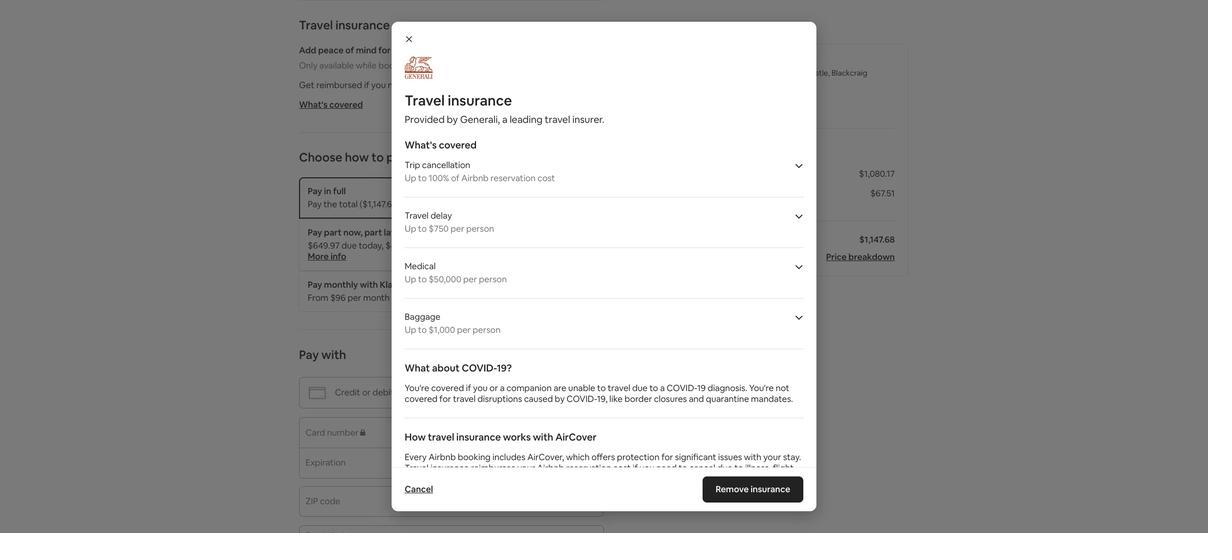 Task type: vqa. For each thing, say whether or not it's contained in the screenshot.
Bay, associated with Bodega Bay, California On Wrights Beach Jan 5 – 10 $650 night
no



Task type: locate. For each thing, give the bounding box(es) containing it.
medical
[[405, 261, 436, 272]]

0 horizontal spatial more.
[[451, 474, 475, 486]]

1 vertical spatial illness,
[[745, 463, 771, 475]]

pay inside pay monthly with klarna from $96 per month for 12 months. interest may apply. more info
[[308, 280, 322, 291]]

for left significant
[[662, 452, 673, 464]]

info down now,
[[331, 251, 347, 263]]

your left the stay.
[[764, 452, 782, 464]]

and
[[557, 80, 572, 91], [689, 394, 704, 405], [434, 474, 449, 486]]

what's covered button
[[299, 99, 363, 111]]

0 horizontal spatial if
[[364, 80, 369, 91]]

0 vertical spatial of
[[346, 45, 354, 56]]

person inside the medical up to $50,000 per person
[[479, 274, 507, 286]]

reservation inside trip cancellation up to 100% of airbnb reservation cost
[[491, 173, 536, 184]]

0 vertical spatial person
[[466, 223, 494, 235]]

0 horizontal spatial covid-
[[462, 362, 497, 375]]

covid- right 'are'
[[567, 394, 597, 405]]

1 vertical spatial more info button
[[528, 293, 566, 304]]

up inside trip cancellation up to 100% of airbnb reservation cost
[[405, 173, 416, 184]]

due right generali logo
[[449, 80, 464, 91]]

airbnb left which
[[537, 463, 564, 475]]

0 vertical spatial reservation
[[491, 173, 536, 184]]

or
[[490, 383, 498, 395]]

1 horizontal spatial and
[[557, 80, 572, 91]]

up
[[405, 173, 416, 184], [405, 223, 416, 235], [405, 274, 416, 286], [405, 325, 416, 336]]

of left the mind
[[346, 45, 354, 56]]

1 vertical spatial more
[[528, 293, 549, 304]]

for down about
[[440, 394, 451, 405]]

1 horizontal spatial cost
[[613, 463, 631, 475]]

4 up from the top
[[405, 325, 416, 336]]

insurance inside travel insurance provided by generali, a leading travel insurer.
[[448, 92, 512, 110]]

more up 'monthly'
[[308, 251, 329, 263]]

delays, down every
[[405, 474, 432, 486]]

1 vertical spatial what's covered
[[405, 139, 477, 151]]

quarantine
[[706, 394, 749, 405]]

illness, up remove insurance
[[745, 463, 771, 475]]

0 vertical spatial cancel
[[421, 80, 447, 91]]

2 horizontal spatial and
[[689, 394, 704, 405]]

0 horizontal spatial cancel
[[421, 80, 447, 91]]

0 horizontal spatial cost
[[538, 173, 555, 184]]

0 vertical spatial info
[[331, 251, 347, 263]]

travel insurance provided by generali, a leading travel insurer.
[[405, 92, 605, 126]]

due
[[449, 80, 464, 91], [342, 240, 357, 252], [633, 383, 648, 395], [718, 463, 733, 475]]

border
[[625, 394, 652, 405]]

3 up from the top
[[405, 274, 416, 286]]

0 vertical spatial cost
[[538, 173, 555, 184]]

1 vertical spatial reservation
[[566, 463, 612, 475]]

travel left or
[[453, 394, 476, 405]]

of down cancellation
[[451, 173, 460, 184]]

2 horizontal spatial covid-
[[667, 383, 697, 395]]

2 horizontal spatial if
[[633, 463, 638, 475]]

per right $96
[[348, 293, 361, 304]]

part up 'today,'
[[365, 227, 382, 239]]

up inside baggage up to $1,000 per person
[[405, 325, 416, 336]]

disruptions
[[478, 394, 522, 405]]

may
[[483, 293, 500, 304]]

you for or
[[473, 383, 488, 395]]

more info button up 'monthly'
[[308, 251, 347, 263]]

per
[[451, 223, 464, 235], [463, 274, 477, 286], [348, 293, 361, 304], [457, 325, 471, 336]]

you right offers
[[640, 463, 655, 475]]

for left the 12
[[392, 293, 403, 304]]

1 horizontal spatial part
[[365, 227, 382, 239]]

to left $750
[[418, 223, 427, 235]]

more right apply.
[[528, 293, 549, 304]]

travel right 19, on the bottom of page
[[608, 383, 631, 395]]

$67.51
[[393, 45, 418, 56], [871, 188, 895, 199]]

1 horizontal spatial you're
[[750, 383, 774, 395]]

castle,
[[806, 68, 830, 78]]

flight
[[505, 80, 525, 91], [773, 463, 794, 475]]

1 horizontal spatial by
[[555, 394, 565, 405]]

0 horizontal spatial reservation
[[491, 173, 536, 184]]

0 horizontal spatial more info button
[[308, 251, 347, 263]]

person for medical up to $50,000 per person
[[479, 274, 507, 286]]

0 horizontal spatial delays,
[[405, 474, 432, 486]]

trip cancellation up to 100% of airbnb reservation cost
[[405, 160, 555, 184]]

to
[[410, 80, 419, 91], [466, 80, 475, 91], [372, 150, 384, 165], [418, 173, 427, 184], [418, 223, 427, 235], [418, 274, 427, 286], [418, 325, 427, 336], [597, 383, 606, 395], [650, 383, 658, 395], [679, 463, 688, 475], [735, 463, 744, 475]]

1 vertical spatial cost
[[613, 463, 631, 475]]

more info button right apply.
[[528, 293, 566, 304]]

1 horizontal spatial covid-
[[567, 394, 597, 405]]

1 horizontal spatial illness,
[[745, 463, 771, 475]]

to down baggage
[[418, 325, 427, 336]]

which
[[566, 452, 590, 464]]

for inside pay monthly with klarna from $96 per month for 12 months. interest may apply. more info
[[392, 293, 403, 304]]

1 horizontal spatial $67.51
[[871, 188, 895, 199]]

no
[[483, 240, 494, 252]]

0 horizontal spatial what's covered
[[299, 99, 363, 111]]

airbnb up "dec"
[[425, 227, 453, 239]]

part
[[324, 227, 342, 239], [365, 227, 382, 239]]

more. up insurer.
[[574, 80, 597, 91]]

cost
[[538, 173, 555, 184], [613, 463, 631, 475]]

pay for part
[[308, 227, 322, 239]]

1 vertical spatial person
[[479, 274, 507, 286]]

travel delay up to $750 per person
[[405, 210, 494, 235]]

more.
[[574, 80, 597, 91], [451, 474, 475, 486]]

travel insurance coverage details dialog
[[392, 22, 817, 534]]

delays,
[[527, 80, 555, 91], [405, 474, 432, 486]]

you're covered if you or a companion are unable to travel due to a covid-19 diagnosis. you're not covered for travel disruptions caused by covid-19, like border closures and quarantine mandates.
[[405, 383, 793, 405]]

2 vertical spatial if
[[633, 463, 638, 475]]

travel insurance
[[299, 17, 390, 33], [669, 188, 733, 199]]

1 vertical spatial need
[[657, 463, 677, 475]]

up down trip at the top
[[405, 173, 416, 184]]

what's covered up cancellation
[[405, 139, 477, 151]]

2 part from the left
[[365, 227, 382, 239]]

months.
[[416, 293, 448, 304]]

0 vertical spatial need
[[388, 80, 408, 91]]

1 horizontal spatial if
[[466, 383, 471, 395]]

12,
[[447, 240, 457, 252]]

illness,
[[477, 80, 503, 91], [745, 463, 771, 475]]

up right later
[[405, 223, 416, 235]]

person inside baggage up to $1,000 per person
[[473, 325, 501, 336]]

2 vertical spatial and
[[434, 474, 449, 486]]

by right the caused
[[555, 394, 565, 405]]

due inside 'every airbnb booking includes aircover, which offers protection for significant issues with your stay. travel insurance reimburses your airbnb reservation cost if you need to cancel due to illness, flight delays, and more.'
[[718, 463, 733, 475]]

person for baggage up to $1,000 per person
[[473, 325, 501, 336]]

a right or
[[500, 383, 505, 395]]

covid- up or
[[462, 362, 497, 375]]

1 horizontal spatial what's covered
[[405, 139, 477, 151]]

1 vertical spatial more.
[[451, 474, 475, 486]]

0 horizontal spatial need
[[388, 80, 408, 91]]

if right offers
[[633, 463, 638, 475]]

1 vertical spatial and
[[689, 394, 704, 405]]

you for need
[[371, 80, 386, 91]]

pay monthly with klarna from $96 per month for 12 months. interest may apply. more info
[[308, 280, 566, 304]]

0 vertical spatial more info button
[[308, 251, 347, 263]]

1 horizontal spatial cancel
[[690, 463, 716, 475]]

delays, up leading
[[527, 80, 555, 91]]

to down medical
[[418, 274, 427, 286]]

more. down booking
[[451, 474, 475, 486]]

pay
[[308, 186, 322, 197], [308, 199, 322, 210], [308, 227, 322, 239], [308, 280, 322, 291], [299, 348, 319, 363]]

0 horizontal spatial of
[[346, 45, 354, 56]]

1 horizontal spatial more
[[528, 293, 549, 304]]

1 vertical spatial by
[[555, 394, 565, 405]]

travel inside travel delay up to $750 per person
[[405, 210, 429, 222]]

you're
[[405, 383, 429, 395], [750, 383, 774, 395]]

per right "$1,000"
[[457, 325, 471, 336]]

your down works
[[517, 463, 535, 475]]

by inside travel insurance provided by generali, a leading travel insurer.
[[447, 113, 458, 126]]

month
[[363, 293, 390, 304]]

a left leading
[[502, 113, 508, 126]]

2 horizontal spatial you
[[640, 463, 655, 475]]

to left pay
[[372, 150, 384, 165]]

None radio
[[584, 280, 596, 292]]

1 horizontal spatial reservation
[[566, 463, 612, 475]]

0 horizontal spatial by
[[447, 113, 458, 126]]

more info button for pay part now, part later with airbnb $649.97 due today,  $497.71 on dec 12, 2023. no extra fees. more info
[[308, 251, 347, 263]]

united states element
[[299, 526, 604, 534]]

need inside 'every airbnb booking includes aircover, which offers protection for significant issues with your stay. travel insurance reimburses your airbnb reservation cost if you need to cancel due to illness, flight delays, and more.'
[[657, 463, 677, 475]]

from
[[308, 293, 329, 304]]

mind
[[356, 45, 377, 56]]

per inside pay monthly with klarna from $96 per month for 12 months. interest may apply. more info
[[348, 293, 361, 304]]

info right apply.
[[550, 293, 566, 304]]

for inside 'every airbnb booking includes aircover, which offers protection for significant issues with your stay. travel insurance reimburses your airbnb reservation cost if you need to cancel due to illness, flight delays, and more.'
[[662, 452, 673, 464]]

to inside baggage up to $1,000 per person
[[418, 325, 427, 336]]

airbnb down cancellation
[[462, 173, 489, 184]]

to inside the medical up to $50,000 per person
[[418, 274, 427, 286]]

remove
[[716, 484, 749, 496]]

1 vertical spatial delays,
[[405, 474, 432, 486]]

0 vertical spatial illness,
[[477, 80, 503, 91]]

pay inside pay part now, part later with airbnb $649.97 due today,  $497.71 on dec 12, 2023. no extra fees. more info
[[308, 227, 322, 239]]

$67.51 inside 'add peace of mind for $67.51 only available while booking.'
[[393, 45, 418, 56]]

generali logo image
[[405, 57, 433, 80]]

1 horizontal spatial more.
[[574, 80, 597, 91]]

1 horizontal spatial of
[[451, 173, 460, 184]]

and inside you're covered if you or a companion are unable to travel due to a covid-19 diagnosis. you're not covered for travel disruptions caused by covid-19, like border closures and quarantine mandates.
[[689, 394, 704, 405]]

travel inside travel insurance provided by generali, a leading travel insurer.
[[405, 92, 445, 110]]

travel left insurer.
[[545, 113, 570, 126]]

price breakdown
[[827, 252, 895, 263]]

airbnb right every
[[429, 452, 456, 464]]

per up interest
[[463, 274, 477, 286]]

0 horizontal spatial illness,
[[477, 80, 503, 91]]

2 up from the top
[[405, 223, 416, 235]]

airbnb
[[462, 173, 489, 184], [425, 227, 453, 239], [429, 452, 456, 464], [537, 463, 564, 475]]

0 horizontal spatial more
[[308, 251, 329, 263]]

you're left not
[[750, 383, 774, 395]]

2 vertical spatial person
[[473, 325, 501, 336]]

to inside trip cancellation up to 100% of airbnb reservation cost
[[418, 173, 427, 184]]

0 horizontal spatial part
[[324, 227, 342, 239]]

what's covered inside the travel insurance coverage details "dialog"
[[405, 139, 477, 151]]

you inside you're covered if you or a companion are unable to travel due to a covid-19 diagnosis. you're not covered for travel disruptions caused by covid-19, like border closures and quarantine mandates.
[[473, 383, 488, 395]]

1 vertical spatial cancel
[[690, 463, 716, 475]]

1 vertical spatial if
[[466, 383, 471, 395]]

1 horizontal spatial more info button
[[528, 293, 566, 304]]

1 horizontal spatial info
[[550, 293, 566, 304]]

person up no
[[466, 223, 494, 235]]

you
[[371, 80, 386, 91], [473, 383, 488, 395], [640, 463, 655, 475]]

0 horizontal spatial you're
[[405, 383, 429, 395]]

pay for monthly
[[308, 280, 322, 291]]

1 horizontal spatial flight
[[773, 463, 794, 475]]

a
[[502, 113, 508, 126], [500, 383, 505, 395], [660, 383, 665, 395]]

what
[[405, 362, 430, 375]]

you're down what
[[405, 383, 429, 395]]

$67.51 up booking.
[[393, 45, 418, 56]]

for right the mind
[[379, 45, 391, 56]]

travel inside 'every airbnb booking includes aircover, which offers protection for significant issues with your stay. travel insurance reimburses your airbnb reservation cost if you need to cancel due to illness, flight delays, and more.'
[[405, 463, 429, 475]]

2 vertical spatial you
[[640, 463, 655, 475]]

covid- right border
[[667, 383, 697, 395]]

for
[[379, 45, 391, 56], [392, 293, 403, 304], [440, 394, 451, 405], [662, 452, 673, 464]]

$50,000
[[429, 274, 462, 286]]

baggage
[[405, 312, 441, 323]]

flight up remove insurance
[[773, 463, 794, 475]]

illness, inside 'every airbnb booking includes aircover, which offers protection for significant issues with your stay. travel insurance reimburses your airbnb reservation cost if you need to cancel due to illness, flight delays, and more.'
[[745, 463, 771, 475]]

covered
[[431, 383, 464, 395], [405, 394, 438, 405]]

1 vertical spatial of
[[451, 173, 460, 184]]

a inside travel insurance provided by generali, a leading travel insurer.
[[502, 113, 508, 126]]

trip
[[405, 160, 420, 171]]

if down what about covid-19?
[[466, 383, 471, 395]]

1 vertical spatial flight
[[773, 463, 794, 475]]

0 vertical spatial flight
[[505, 80, 525, 91]]

and inside 'every airbnb booking includes aircover, which offers protection for significant issues with your stay. travel insurance reimburses your airbnb reservation cost if you need to cancel due to illness, flight delays, and more.'
[[434, 474, 449, 486]]

if down while at top left
[[364, 80, 369, 91]]

0 vertical spatial what's covered
[[299, 99, 363, 111]]

cancel
[[405, 484, 433, 496]]

the
[[324, 199, 337, 210]]

cancel
[[421, 80, 447, 91], [690, 463, 716, 475]]

0 vertical spatial travel insurance
[[299, 17, 390, 33]]

cancel left the issues
[[690, 463, 716, 475]]

a for covered
[[500, 383, 505, 395]]

0 vertical spatial you
[[371, 80, 386, 91]]

1 up from the top
[[405, 173, 416, 184]]

up down baggage
[[405, 325, 416, 336]]

how travel insurance works with aircover
[[405, 432, 597, 444]]

if inside you're covered if you or a companion are unable to travel due to a covid-19 diagnosis. you're not covered for travel disruptions caused by covid-19, like border closures and quarantine mandates.
[[466, 383, 471, 395]]

0 horizontal spatial info
[[331, 251, 347, 263]]

per up the 12,
[[451, 223, 464, 235]]

you left or
[[473, 383, 488, 395]]

1 horizontal spatial you
[[473, 383, 488, 395]]

your
[[764, 452, 782, 464], [517, 463, 535, 475]]

0 horizontal spatial you
[[371, 80, 386, 91]]

like
[[610, 394, 623, 405]]

peace
[[318, 45, 344, 56]]

1 vertical spatial you
[[473, 383, 488, 395]]

with inside pay monthly with klarna from $96 per month for 12 months. interest may apply. more info
[[360, 280, 378, 291]]

caused
[[524, 394, 553, 405]]

0 vertical spatial by
[[447, 113, 458, 126]]

0 vertical spatial if
[[364, 80, 369, 91]]

you inside 'every airbnb booking includes aircover, which offers protection for significant issues with your stay. travel insurance reimburses your airbnb reservation cost if you need to cancel due to illness, flight delays, and more.'
[[640, 463, 655, 475]]

to down trip at the top
[[418, 173, 427, 184]]

you down while at top left
[[371, 80, 386, 91]]

price
[[827, 252, 847, 263]]

up down medical
[[405, 274, 416, 286]]

1 horizontal spatial your
[[764, 452, 782, 464]]

scottish
[[743, 68, 772, 78]]

flight up travel insurance provided by generali, a leading travel insurer.
[[505, 80, 525, 91]]

0 vertical spatial more
[[308, 251, 329, 263]]

0 horizontal spatial flight
[[505, 80, 525, 91]]

0 horizontal spatial and
[[434, 474, 449, 486]]

aircover,
[[528, 452, 564, 464]]

are
[[554, 383, 567, 395]]

need
[[388, 80, 408, 91], [657, 463, 677, 475]]

None radio
[[584, 186, 596, 198], [584, 228, 596, 240], [584, 186, 596, 198], [584, 228, 596, 240]]

1 horizontal spatial travel insurance
[[669, 188, 733, 199]]

0 horizontal spatial $67.51
[[393, 45, 418, 56]]

illness, up travel insurance provided by generali, a leading travel insurer.
[[477, 80, 503, 91]]

person down may
[[473, 325, 501, 336]]

travel
[[545, 113, 570, 126], [608, 383, 631, 395], [453, 394, 476, 405], [428, 432, 454, 444]]

1 horizontal spatial need
[[657, 463, 677, 475]]

$67.51 down $1,080.17 at the right of the page
[[871, 188, 895, 199]]

cancel up provided
[[421, 80, 447, 91]]

0 vertical spatial $67.51
[[393, 45, 418, 56]]

due up remove
[[718, 463, 733, 475]]

pay with
[[299, 348, 346, 363]]

up inside the medical up to $50,000 per person
[[405, 274, 416, 286]]

person up may
[[479, 274, 507, 286]]

0 vertical spatial delays,
[[527, 80, 555, 91]]

later
[[384, 227, 403, 239]]

1 vertical spatial info
[[550, 293, 566, 304]]

by left generali,
[[447, 113, 458, 126]]

what's covered down "reimbursed"
[[299, 99, 363, 111]]

12
[[405, 293, 414, 304]]

about
[[432, 362, 460, 375]]

due right like
[[633, 383, 648, 395]]

reimburses
[[471, 463, 516, 475]]

if
[[364, 80, 369, 91], [466, 383, 471, 395], [633, 463, 638, 475]]

due down now,
[[342, 240, 357, 252]]

part up $649.97
[[324, 227, 342, 239]]

pay for with
[[299, 348, 319, 363]]



Task type: describe. For each thing, give the bounding box(es) containing it.
$497.71
[[386, 240, 414, 252]]

1 vertical spatial travel insurance
[[669, 188, 733, 199]]

100%
[[429, 173, 449, 184]]

airbnb inside pay part now, part later with airbnb $649.97 due today,  $497.71 on dec 12, 2023. no extra fees. more info
[[425, 227, 453, 239]]

protection
[[617, 452, 660, 464]]

while
[[356, 60, 377, 71]]

dec
[[428, 240, 445, 252]]

total
[[339, 199, 358, 210]]

travel right how
[[428, 432, 454, 444]]

companion
[[507, 383, 552, 395]]

klarna
[[380, 280, 406, 291]]

with inside pay part now, part later with airbnb $649.97 due today,  $497.71 on dec 12, 2023. no extra fees. more info
[[405, 227, 423, 239]]

pay
[[387, 150, 407, 165]]

$1,147.68
[[860, 234, 895, 246]]

1 you're from the left
[[405, 383, 429, 395]]

remove insurance
[[716, 484, 791, 496]]

pay part now, part later with airbnb $649.97 due today,  $497.71 on dec 12, 2023. no extra fees. more info
[[308, 227, 538, 263]]

delay
[[431, 210, 452, 222]]

covered down what
[[405, 394, 438, 405]]

with inside 'every airbnb booking includes aircover, which offers protection for significant issues with your stay. travel insurance reimburses your airbnb reservation cost if you need to cancel due to illness, flight delays, and more.'
[[744, 452, 762, 464]]

for inside you're covered if you or a companion are unable to travel due to a covid-19 diagnosis. you're not covered for travel disruptions caused by covid-19, like border closures and quarantine mandates.
[[440, 394, 451, 405]]

2023.
[[459, 240, 481, 252]]

pay for in
[[308, 186, 322, 197]]

per inside baggage up to $1,000 per person
[[457, 325, 471, 336]]

travel inside travel insurance provided by generali, a leading travel insurer.
[[545, 113, 570, 126]]

0 horizontal spatial your
[[517, 463, 535, 475]]

airbnb inside trip cancellation up to 100% of airbnb reservation cost
[[462, 173, 489, 184]]

cancellation
[[422, 160, 471, 171]]

more. inside 'every airbnb booking includes aircover, which offers protection for significant issues with your stay. travel insurance reimburses your airbnb reservation cost if you need to cancel due to illness, flight delays, and more.'
[[451, 474, 475, 486]]

$1,080.17
[[859, 168, 895, 180]]

delays, inside 'every airbnb booking includes aircover, which offers protection for significant issues with your stay. travel insurance reimburses your airbnb reservation cost if you need to cancel due to illness, flight delays, and more.'
[[405, 474, 432, 486]]

$750
[[429, 223, 449, 235]]

insurance inside 'every airbnb booking includes aircover, which offers protection for significant issues with your stay. travel insurance reimburses your airbnb reservation cost if you need to cancel due to illness, flight delays, and more.'
[[431, 463, 469, 475]]

1 part from the left
[[324, 227, 342, 239]]

choose how to pay
[[299, 150, 407, 165]]

extra
[[496, 240, 517, 252]]

to up generali,
[[466, 80, 475, 91]]

price breakdown button
[[827, 252, 895, 263]]

scottish highland castle, blackcraig garden apt
[[743, 68, 868, 88]]

19,
[[597, 394, 608, 405]]

offers
[[592, 452, 615, 464]]

more info button for pay monthly with klarna from $96 per month for 12 months. interest may apply. more info
[[528, 293, 566, 304]]

cost inside 'every airbnb booking includes aircover, which offers protection for significant issues with your stay. travel insurance reimburses your airbnb reservation cost if you need to cancel due to illness, flight delays, and more.'
[[613, 463, 631, 475]]

$1,000
[[429, 325, 455, 336]]

1 horizontal spatial delays,
[[527, 80, 555, 91]]

insurance inside button
[[751, 484, 791, 496]]

get reimbursed if you need to cancel due to illness, flight delays, and more.
[[299, 80, 597, 91]]

$649.97
[[308, 240, 340, 252]]

info inside pay part now, part later with airbnb $649.97 due today,  $497.71 on dec 12, 2023. no extra fees. more info
[[331, 251, 347, 263]]

info inside pay monthly with klarna from $96 per month for 12 months. interest may apply. more info
[[550, 293, 566, 304]]

0 vertical spatial and
[[557, 80, 572, 91]]

a for insurance
[[502, 113, 508, 126]]

for inside 'add peace of mind for $67.51 only available while booking.'
[[379, 45, 391, 56]]

2 you're from the left
[[750, 383, 774, 395]]

a right border
[[660, 383, 665, 395]]

19?
[[497, 362, 512, 375]]

mandates.
[[751, 394, 793, 405]]

0 horizontal spatial travel insurance
[[299, 17, 390, 33]]

flight inside 'every airbnb booking includes aircover, which offers protection for significant issues with your stay. travel insurance reimburses your airbnb reservation cost if you need to cancel due to illness, flight delays, and more.'
[[773, 463, 794, 475]]

due inside you're covered if you or a companion are unable to travel due to a covid-19 diagnosis. you're not covered for travel disruptions caused by covid-19, like border closures and quarantine mandates.
[[633, 383, 648, 395]]

every airbnb booking includes aircover, which offers protection for significant issues with your stay. travel insurance reimburses your airbnb reservation cost if you need to cancel due to illness, flight delays, and more.
[[405, 452, 802, 486]]

to left like
[[597, 383, 606, 395]]

to right like
[[650, 383, 658, 395]]

to inside travel delay up to $750 per person
[[418, 223, 427, 235]]

due inside pay part now, part later with airbnb $649.97 due today,  $497.71 on dec 12, 2023. no extra fees. more info
[[342, 240, 357, 252]]

of inside 'add peace of mind for $67.51 only available while booking.'
[[346, 45, 354, 56]]

booking.
[[379, 60, 414, 71]]

cost inside trip cancellation up to 100% of airbnb reservation cost
[[538, 173, 555, 184]]

0 vertical spatial more.
[[574, 80, 597, 91]]

reimbursed
[[316, 80, 362, 91]]

highland
[[773, 68, 804, 78]]

cancel inside 'every airbnb booking includes aircover, which offers protection for significant issues with your stay. travel insurance reimburses your airbnb reservation cost if you need to cancel due to illness, flight delays, and more.'
[[690, 463, 716, 475]]

garden
[[743, 78, 769, 88]]

add peace of mind for $67.51 only available while booking.
[[299, 45, 418, 71]]

up inside travel delay up to $750 per person
[[405, 223, 416, 235]]

every
[[405, 452, 427, 464]]

on
[[416, 240, 427, 252]]

if for covered
[[466, 383, 471, 395]]

diagnosis.
[[708, 383, 748, 395]]

provided
[[405, 113, 445, 126]]

per inside travel delay up to $750 per person
[[451, 223, 464, 235]]

more inside pay part now, part later with airbnb $649.97 due today,  $497.71 on dec 12, 2023. no extra fees. more info
[[308, 251, 329, 263]]

covered down about
[[431, 383, 464, 395]]

leading
[[510, 113, 543, 126]]

how
[[345, 150, 369, 165]]

full
[[333, 186, 346, 197]]

choose
[[299, 150, 342, 165]]

per inside the medical up to $50,000 per person
[[463, 274, 477, 286]]

what about covid-19?
[[405, 362, 512, 375]]

breakdown
[[849, 252, 895, 263]]

add
[[299, 45, 316, 56]]

baggage up to $1,000 per person
[[405, 312, 501, 336]]

$96
[[330, 293, 346, 304]]

apt
[[771, 78, 784, 88]]

of inside trip cancellation up to 100% of airbnb reservation cost
[[451, 173, 460, 184]]

not
[[776, 383, 790, 395]]

to down booking.
[[410, 80, 419, 91]]

available
[[319, 60, 354, 71]]

to right protection
[[679, 463, 688, 475]]

person inside travel delay up to $750 per person
[[466, 223, 494, 235]]

to up remove
[[735, 463, 744, 475]]

more inside pay monthly with klarna from $96 per month for 12 months. interest may apply. more info
[[528, 293, 549, 304]]

stay.
[[783, 452, 802, 464]]

unable
[[569, 383, 595, 395]]

cancel button
[[399, 480, 439, 501]]

1 vertical spatial $67.51
[[871, 188, 895, 199]]

aircover
[[556, 432, 597, 444]]

if for reimbursed
[[364, 80, 369, 91]]

booking
[[458, 452, 491, 464]]

get
[[299, 80, 315, 91]]

by inside you're covered if you or a companion are unable to travel due to a covid-19 diagnosis. you're not covered for travel disruptions caused by covid-19, like border closures and quarantine mandates.
[[555, 394, 565, 405]]

generali,
[[460, 113, 500, 126]]

insurer.
[[573, 113, 605, 126]]

remove insurance button
[[703, 477, 804, 503]]

fees.
[[519, 240, 538, 252]]

monthly
[[324, 280, 358, 291]]

issues
[[718, 452, 742, 464]]

pay in full pay the total ($1,147.68).
[[308, 186, 402, 210]]

($1,147.68).
[[360, 199, 402, 210]]

today,
[[359, 240, 384, 252]]

how
[[405, 432, 426, 444]]

if inside 'every airbnb booking includes aircover, which offers protection for significant issues with your stay. travel insurance reimburses your airbnb reservation cost if you need to cancel due to illness, flight delays, and more.'
[[633, 463, 638, 475]]

reservation inside 'every airbnb booking includes aircover, which offers protection for significant issues with your stay. travel insurance reimburses your airbnb reservation cost if you need to cancel due to illness, flight delays, and more.'
[[566, 463, 612, 475]]

medical up to $50,000 per person
[[405, 261, 507, 286]]

now,
[[344, 227, 363, 239]]

includes
[[493, 452, 526, 464]]

apply.
[[502, 293, 526, 304]]



